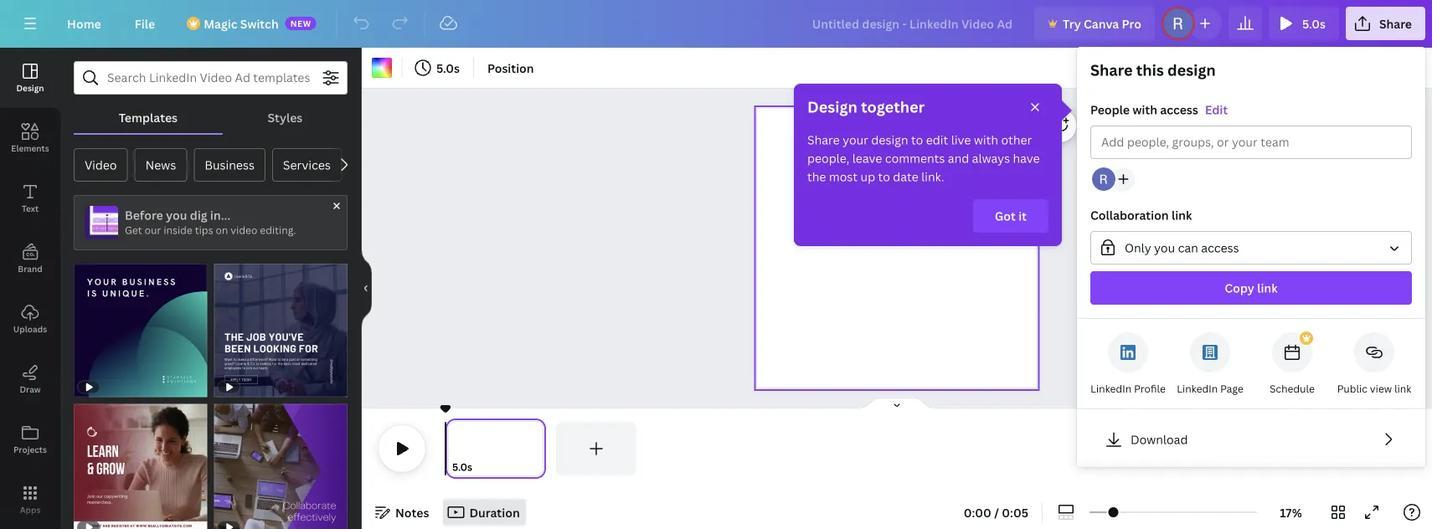 Task type: locate. For each thing, give the bounding box(es) containing it.
video button
[[74, 148, 128, 182]]

people,
[[808, 150, 850, 166]]

1 horizontal spatial with
[[1133, 102, 1158, 118]]

design together
[[808, 97, 925, 117]]

0 vertical spatial 5.0s
[[1303, 16, 1326, 31]]

link right copy
[[1258, 280, 1278, 296]]

1 vertical spatial you
[[1155, 240, 1176, 256]]

share for share your design to edit live with other people, leave comments and always have the most up to date link.
[[808, 132, 840, 148]]

styles button
[[223, 101, 348, 133]]

design inside button
[[16, 82, 44, 93]]

have
[[1013, 150, 1040, 166]]

share
[[1380, 16, 1413, 31], [1091, 60, 1133, 80], [808, 132, 840, 148]]

1 horizontal spatial you
[[1155, 240, 1176, 256]]

view
[[1371, 382, 1393, 396]]

apps
[[20, 504, 41, 516]]

you left the dig
[[166, 207, 187, 223]]

5.0s button right #ffffff icon at the left of the page
[[410, 54, 467, 81]]

0 horizontal spatial design
[[872, 132, 909, 148]]

try
[[1063, 16, 1081, 31]]

profile
[[1135, 382, 1166, 396]]

design inside share your design to edit live with other people, leave comments and always have the most up to date link.
[[872, 132, 909, 148]]

templates
[[119, 109, 178, 125]]

0 horizontal spatial with
[[974, 132, 999, 148]]

5.0s button left share dropdown button
[[1269, 7, 1340, 40]]

notes
[[395, 505, 429, 521]]

share your design to edit live with other people, leave comments and always have the most up to date link.
[[808, 132, 1040, 185]]

0 vertical spatial 5.0s button
[[1269, 7, 1340, 40]]

only you can access
[[1125, 240, 1240, 256]]

5.0s left share dropdown button
[[1303, 16, 1326, 31]]

0 vertical spatial design
[[16, 82, 44, 93]]

you for only
[[1155, 240, 1176, 256]]

share for share this design
[[1091, 60, 1133, 80]]

0 vertical spatial access
[[1161, 102, 1199, 118]]

2 horizontal spatial share
[[1380, 16, 1413, 31]]

1 vertical spatial 5.0s
[[437, 60, 460, 76]]

0 vertical spatial with
[[1133, 102, 1158, 118]]

comments
[[886, 150, 945, 166]]

get
[[125, 223, 142, 237]]

5.0s
[[1303, 16, 1326, 31], [437, 60, 460, 76], [452, 460, 473, 474]]

collaboration
[[1091, 207, 1169, 223]]

people
[[1091, 102, 1130, 118]]

1 vertical spatial design
[[872, 132, 909, 148]]

date
[[893, 169, 919, 185]]

projects button
[[0, 410, 60, 470]]

share inside share your design to edit live with other people, leave comments and always have the most up to date link.
[[808, 132, 840, 148]]

access left edit button
[[1161, 102, 1199, 118]]

0 vertical spatial design
[[1168, 60, 1216, 80]]

got it
[[995, 208, 1027, 224]]

access right can
[[1202, 240, 1240, 256]]

0 horizontal spatial to
[[879, 169, 891, 185]]

Page title text field
[[480, 459, 486, 476]]

0 horizontal spatial access
[[1161, 102, 1199, 118]]

5.0s left position dropdown button
[[437, 60, 460, 76]]

2 vertical spatial share
[[808, 132, 840, 148]]

1 vertical spatial to
[[879, 169, 891, 185]]

access inside button
[[1202, 240, 1240, 256]]

share button
[[1346, 7, 1426, 40]]

can
[[1179, 240, 1199, 256]]

you inside button
[[1155, 240, 1176, 256]]

design up 'your'
[[808, 97, 858, 117]]

notes button
[[369, 499, 436, 526]]

1 vertical spatial link
[[1258, 280, 1278, 296]]

other
[[1002, 132, 1033, 148]]

1 vertical spatial share
[[1091, 60, 1133, 80]]

0 horizontal spatial link
[[1172, 207, 1193, 223]]

link.
[[922, 169, 945, 185]]

before
[[125, 207, 163, 223]]

to
[[912, 132, 924, 148], [879, 169, 891, 185]]

up
[[861, 169, 876, 185]]

design inside share this design group
[[1168, 60, 1216, 80]]

business
[[205, 157, 255, 173]]

design up elements button
[[16, 82, 44, 93]]

your
[[843, 132, 869, 148]]

copy
[[1225, 280, 1255, 296]]

home
[[67, 16, 101, 31]]

live
[[952, 132, 972, 148]]

share this design
[[1091, 60, 1216, 80]]

linkedin left profile
[[1091, 382, 1132, 396]]

duration
[[470, 505, 520, 521]]

with up always
[[974, 132, 999, 148]]

duration button
[[443, 499, 527, 526]]

1 horizontal spatial access
[[1202, 240, 1240, 256]]

to right up in the right top of the page
[[879, 169, 891, 185]]

0 vertical spatial link
[[1172, 207, 1193, 223]]

with right people
[[1133, 102, 1158, 118]]

5.0s inside main menu bar
[[1303, 16, 1326, 31]]

you left can
[[1155, 240, 1176, 256]]

uploads button
[[0, 289, 60, 349]]

switch
[[240, 16, 279, 31]]

link inside button
[[1258, 280, 1278, 296]]

file
[[135, 16, 155, 31]]

0 horizontal spatial design
[[16, 82, 44, 93]]

the
[[808, 169, 827, 185]]

1 linkedin from the left
[[1091, 382, 1132, 396]]

1 horizontal spatial share
[[1091, 60, 1133, 80]]

design right 'this'
[[1168, 60, 1216, 80]]

share inside dropdown button
[[1380, 16, 1413, 31]]

2 vertical spatial link
[[1395, 382, 1412, 396]]

public view link
[[1338, 382, 1412, 396]]

pro
[[1122, 16, 1142, 31]]

share inside group
[[1091, 60, 1133, 80]]

link
[[1172, 207, 1193, 223], [1258, 280, 1278, 296], [1395, 382, 1412, 396]]

1 vertical spatial 5.0s button
[[410, 54, 467, 81]]

edit button
[[1206, 101, 1229, 119]]

you inside before you dig in... get our inside tips on video editing.
[[166, 207, 187, 223]]

5.0s button left page title text field
[[452, 459, 473, 476]]

share for share
[[1380, 16, 1413, 31]]

link up 'only you can access'
[[1172, 207, 1193, 223]]

1 horizontal spatial design
[[808, 97, 858, 117]]

1 vertical spatial design
[[808, 97, 858, 117]]

with inside share your design to edit live with other people, leave comments and always have the most up to date link.
[[974, 132, 999, 148]]

2 linkedin from the left
[[1177, 382, 1219, 396]]

0 horizontal spatial share
[[808, 132, 840, 148]]

5.0s for middle '5.0s' button
[[437, 60, 460, 76]]

5.0s left page title text field
[[452, 460, 473, 474]]

masterclass linkedin video ad group
[[74, 394, 207, 530]]

hide pages image
[[857, 397, 938, 411]]

trimming, start edge slider
[[446, 422, 461, 476]]

linkedin left "page"
[[1177, 382, 1219, 396]]

schedule
[[1270, 382, 1315, 396]]

before you dig in... get our inside tips on video editing.
[[125, 207, 296, 237]]

0 vertical spatial you
[[166, 207, 187, 223]]

brand
[[18, 263, 42, 274]]

you for before
[[166, 207, 187, 223]]

it
[[1019, 208, 1027, 224]]

green gradient technology professional/business services linkedin video ad group
[[74, 254, 207, 398]]

news
[[145, 157, 176, 173]]

1 horizontal spatial linkedin
[[1177, 382, 1219, 396]]

0 horizontal spatial you
[[166, 207, 187, 223]]

to up comments
[[912, 132, 924, 148]]

1 horizontal spatial link
[[1258, 280, 1278, 296]]

video
[[85, 157, 117, 173]]

0 vertical spatial share
[[1380, 16, 1413, 31]]

services
[[283, 157, 331, 173]]

with
[[1133, 102, 1158, 118], [974, 132, 999, 148]]

1 vertical spatial access
[[1202, 240, 1240, 256]]

2 horizontal spatial link
[[1395, 382, 1412, 396]]

magic
[[204, 16, 238, 31]]

together
[[861, 97, 925, 117]]

trimming, end edge slider
[[531, 422, 546, 476]]

you
[[166, 207, 187, 223], [1155, 240, 1176, 256]]

1 vertical spatial with
[[974, 132, 999, 148]]

1 horizontal spatial design
[[1168, 60, 1216, 80]]

0 vertical spatial to
[[912, 132, 924, 148]]

access
[[1161, 102, 1199, 118], [1202, 240, 1240, 256]]

link down canva assistant image
[[1395, 382, 1412, 396]]

design up leave on the right top
[[872, 132, 909, 148]]

5.0s button
[[1269, 7, 1340, 40], [410, 54, 467, 81], [452, 459, 473, 476]]

0:05
[[1002, 505, 1029, 521]]

0 horizontal spatial linkedin
[[1091, 382, 1132, 396]]

5.0s for the top '5.0s' button
[[1303, 16, 1326, 31]]

new
[[290, 18, 312, 29]]



Task type: describe. For each thing, give the bounding box(es) containing it.
people with access edit
[[1091, 102, 1229, 118]]

copy link button
[[1091, 271, 1413, 305]]

2 vertical spatial 5.0s
[[452, 460, 473, 474]]

got it button
[[974, 199, 1049, 233]]

try canva pro
[[1063, 16, 1142, 31]]

linkedin for linkedin page
[[1177, 382, 1219, 396]]

file button
[[121, 7, 169, 40]]

draw button
[[0, 349, 60, 410]]

1 horizontal spatial to
[[912, 132, 924, 148]]

copy link
[[1225, 280, 1278, 296]]

2 vertical spatial 5.0s button
[[452, 459, 473, 476]]

Design title text field
[[799, 7, 1028, 40]]

link for copy link
[[1258, 280, 1278, 296]]

linkedin for linkedin profile
[[1091, 382, 1132, 396]]

this
[[1137, 60, 1165, 80]]

main menu bar
[[0, 0, 1433, 48]]

side panel tab list
[[0, 48, 60, 530]]

blue and white simple hiring linkedin video ad group
[[214, 254, 348, 398]]

services button
[[272, 148, 342, 182]]

link for collaboration link
[[1172, 207, 1193, 223]]

canva assistant image
[[1386, 361, 1403, 378]]

design for design together
[[808, 97, 858, 117]]

edit
[[1206, 102, 1229, 118]]

0:00 / 0:05
[[964, 505, 1029, 521]]

canva
[[1084, 16, 1120, 31]]

styles
[[268, 109, 303, 125]]

try canva pro button
[[1035, 7, 1155, 40]]

linkedin profile
[[1091, 382, 1166, 396]]

leave
[[853, 150, 883, 166]]

templates button
[[74, 101, 223, 133]]

0:00
[[964, 505, 992, 521]]

elements
[[11, 142, 49, 154]]

on
[[216, 223, 228, 237]]

and
[[948, 150, 970, 166]]

with inside share this design group
[[1133, 102, 1158, 118]]

uploads
[[13, 323, 47, 335]]

public
[[1338, 382, 1368, 396]]

Only you can access button
[[1091, 231, 1413, 265]]

position
[[488, 60, 534, 76]]

collaboration link
[[1091, 207, 1193, 223]]

always
[[973, 150, 1011, 166]]

text
[[22, 203, 39, 214]]

17%
[[1281, 505, 1303, 521]]

most
[[829, 169, 858, 185]]

text button
[[0, 168, 60, 229]]

Search LinkedIn Video Ad templates search field
[[107, 62, 314, 94]]

video
[[231, 223, 258, 237]]

tips
[[195, 223, 213, 237]]

magic switch
[[204, 16, 279, 31]]

dig
[[190, 207, 207, 223]]

#ffffff image
[[372, 58, 392, 78]]

design for design
[[16, 82, 44, 93]]

draw
[[20, 384, 41, 395]]

home link
[[54, 7, 115, 40]]

/
[[995, 505, 1000, 521]]

got
[[995, 208, 1016, 224]]

design button
[[0, 48, 60, 108]]

elements button
[[0, 108, 60, 168]]

design for this
[[1168, 60, 1216, 80]]

hide image
[[361, 248, 372, 329]]

news button
[[135, 148, 187, 182]]

page
[[1221, 382, 1244, 396]]

brand button
[[0, 229, 60, 289]]

apps button
[[0, 470, 60, 530]]

business button
[[194, 148, 266, 182]]

download
[[1131, 432, 1189, 448]]

inside
[[164, 223, 193, 237]]

only
[[1125, 240, 1152, 256]]

share this design group
[[1078, 60, 1426, 319]]

linkedin page
[[1177, 382, 1244, 396]]

position button
[[481, 54, 541, 81]]

projects
[[13, 444, 47, 455]]

Add people, groups, or your team text field
[[1102, 127, 1402, 158]]

editing.
[[260, 223, 296, 237]]

download button
[[1091, 423, 1413, 457]]

violet gradient technology professional/business services linkedin video ad group
[[214, 394, 348, 530]]

design for your
[[872, 132, 909, 148]]

download list
[[1091, 423, 1413, 530]]

our
[[145, 223, 161, 237]]

edit
[[927, 132, 949, 148]]



Task type: vqa. For each thing, say whether or not it's contained in the screenshot.
with inside the Share this design group
yes



